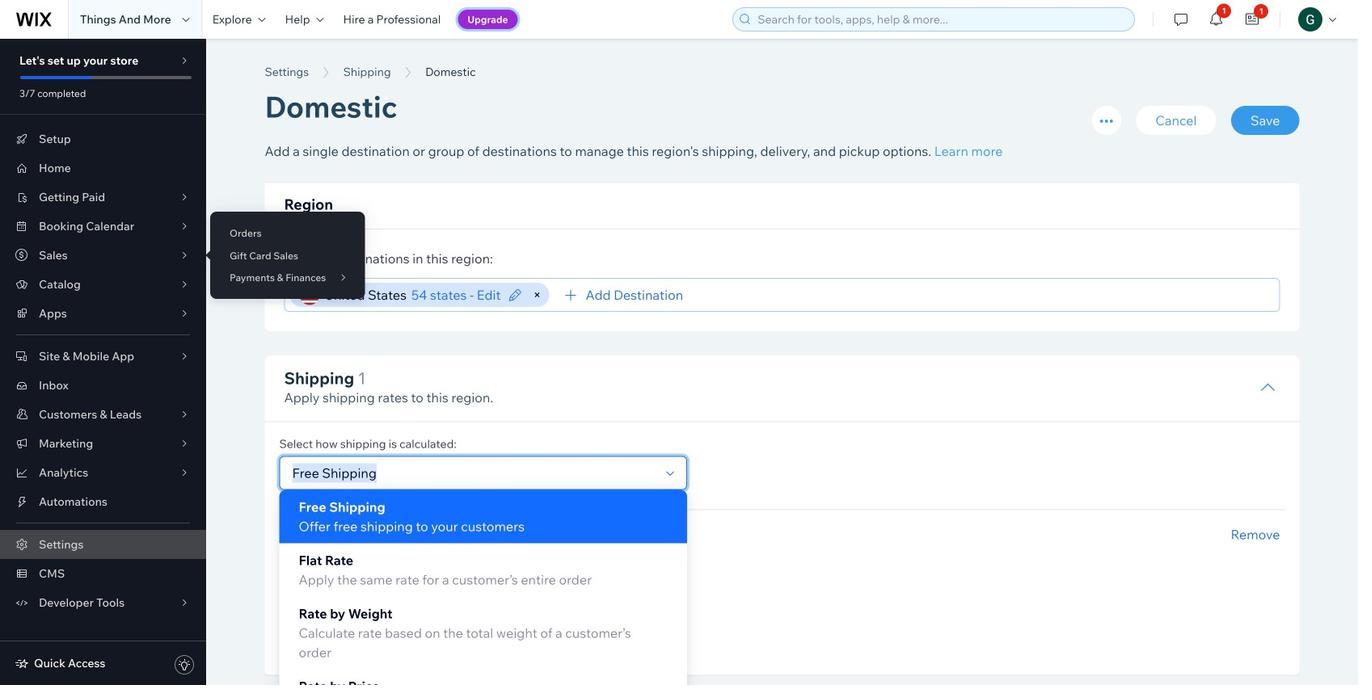 Task type: describe. For each thing, give the bounding box(es) containing it.
sidebar element
[[0, 39, 206, 686]]

arrow up outline image
[[1261, 380, 1277, 396]]

e.g., Standard Shipping field
[[290, 545, 581, 573]]

e.g., 3 - 5 business days field
[[290, 613, 501, 641]]



Task type: vqa. For each thing, say whether or not it's contained in the screenshot.
1st 'Set' from left
no



Task type: locate. For each thing, give the bounding box(es) containing it.
list box
[[279, 490, 687, 686]]

Search for tools, apps, help & more... field
[[753, 8, 1130, 31]]

0 field
[[545, 613, 662, 641]]

None field
[[688, 279, 1273, 311], [288, 457, 659, 490], [688, 279, 1273, 311], [288, 457, 659, 490]]

option
[[279, 490, 687, 544]]



